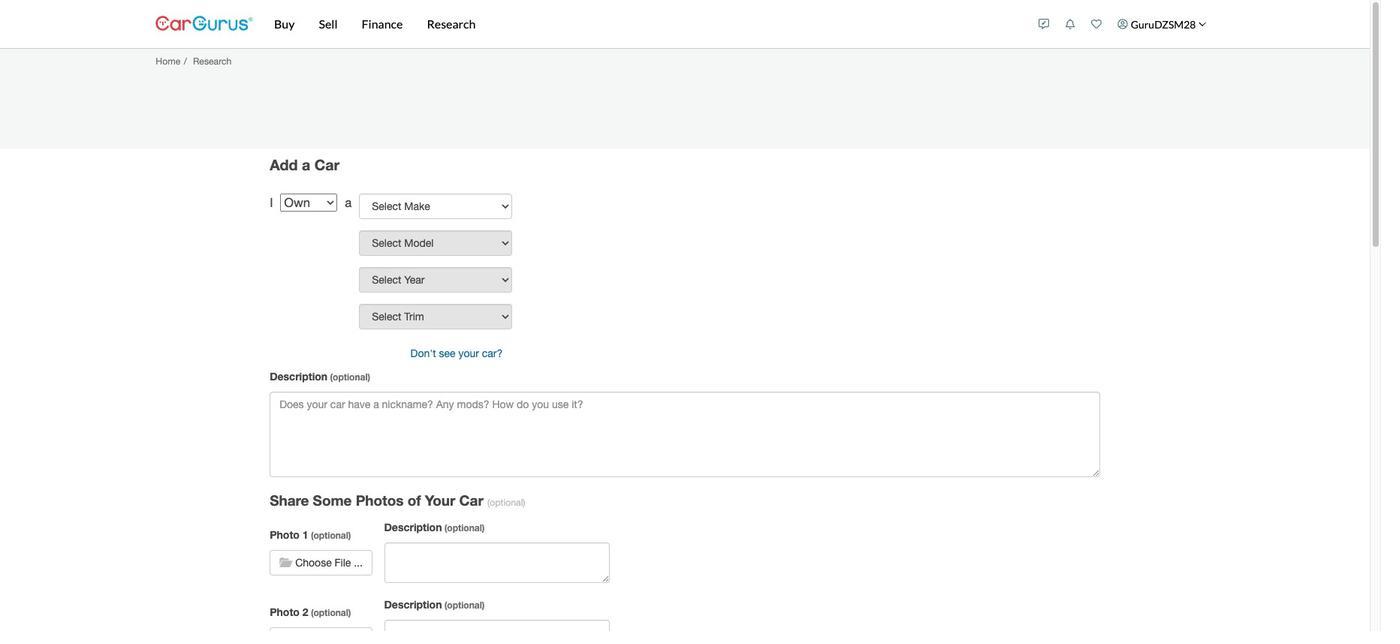 Task type: locate. For each thing, give the bounding box(es) containing it.
0 horizontal spatial research
[[193, 55, 232, 67]]

(optional)
[[330, 372, 370, 383], [488, 497, 525, 509], [445, 523, 485, 534], [311, 530, 351, 541], [445, 600, 485, 611], [311, 608, 351, 619]]

photo left 2
[[270, 606, 300, 619]]

(optional) inside the share some photos of your car (optional)
[[488, 497, 525, 509]]

research inside dropdown button
[[427, 17, 476, 31]]

your
[[458, 348, 479, 360]]

photo
[[270, 529, 300, 541], [270, 606, 300, 619]]

1 vertical spatial photo
[[270, 606, 300, 619]]

finance
[[362, 17, 403, 31]]

research right finance
[[427, 17, 476, 31]]

research right / at the left top of page
[[193, 55, 232, 67]]

0 vertical spatial research
[[427, 17, 476, 31]]

0 vertical spatial description (optional)
[[270, 370, 370, 383]]

saved cars image
[[1092, 19, 1102, 29]]

chevron down image
[[1199, 20, 1207, 28]]

photo 1 (optional)
[[270, 529, 351, 541]]

cargurus logo homepage link link
[[155, 3, 253, 45]]

2 vertical spatial description
[[384, 598, 442, 611]]

None text field
[[270, 392, 1100, 478]]

1 horizontal spatial car
[[459, 493, 484, 509]]

car right add
[[314, 156, 340, 173]]

a
[[302, 156, 310, 173], [345, 195, 352, 210]]

None text field
[[384, 543, 610, 583]]

1 vertical spatial description (optional)
[[384, 521, 485, 534]]

photo for photo 1
[[270, 529, 300, 541]]

photos
[[356, 493, 404, 509]]

research link
[[193, 55, 232, 67]]

menu bar
[[253, 0, 1031, 48]]

description
[[270, 370, 328, 383], [384, 521, 442, 534], [384, 598, 442, 611]]

1 vertical spatial car
[[459, 493, 484, 509]]

open notifications image
[[1065, 19, 1076, 29]]

2 photo from the top
[[270, 606, 300, 619]]

photo left 1
[[270, 529, 300, 541]]

car
[[314, 156, 340, 173], [459, 493, 484, 509]]

cargurus logo homepage link image
[[155, 3, 253, 45]]

research button
[[415, 0, 488, 48]]

menu bar containing buy
[[253, 0, 1031, 48]]

0 vertical spatial description
[[270, 370, 328, 383]]

2 vertical spatial description (optional)
[[384, 598, 485, 611]]

description (optional) for photo 1
[[384, 521, 485, 534]]

car?
[[482, 348, 503, 360]]

1 horizontal spatial a
[[345, 195, 352, 210]]

description (optional)
[[270, 370, 370, 383], [384, 521, 485, 534], [384, 598, 485, 611]]

0 horizontal spatial a
[[302, 156, 310, 173]]

car right your
[[459, 493, 484, 509]]

1 vertical spatial research
[[193, 55, 232, 67]]

1 horizontal spatial research
[[427, 17, 476, 31]]

don't
[[411, 348, 436, 360]]

file
[[335, 557, 351, 569]]

buy button
[[262, 0, 307, 48]]

research
[[427, 17, 476, 31], [193, 55, 232, 67]]

1 vertical spatial description
[[384, 521, 442, 534]]

1 photo from the top
[[270, 529, 300, 541]]

0 horizontal spatial car
[[314, 156, 340, 173]]

...
[[354, 557, 363, 569]]

sell
[[319, 17, 338, 31]]

gurudzsm28 menu
[[1031, 3, 1215, 45]]

0 vertical spatial photo
[[270, 529, 300, 541]]

home link
[[156, 55, 180, 67]]

0 vertical spatial car
[[314, 156, 340, 173]]

of
[[408, 493, 421, 509]]

home
[[156, 55, 180, 67]]



Task type: describe. For each thing, give the bounding box(es) containing it.
some
[[313, 493, 352, 509]]

share some photos of your car (optional)
[[270, 493, 525, 509]]

i
[[270, 195, 273, 210]]

/
[[184, 55, 187, 67]]

don't see your car?
[[411, 348, 503, 360]]

don't see your car? link
[[401, 341, 512, 367]]

home / research
[[156, 55, 232, 67]]

description (optional) for photo 2
[[384, 598, 485, 611]]

description for 1
[[384, 521, 442, 534]]

1
[[303, 529, 308, 541]]

choose
[[295, 557, 332, 569]]

0 vertical spatial a
[[302, 156, 310, 173]]

add a car review image
[[1039, 19, 1049, 29]]

(optional) inside photo 1 (optional)
[[311, 530, 351, 541]]

user icon image
[[1118, 19, 1128, 29]]

finance button
[[350, 0, 415, 48]]

share
[[270, 493, 309, 509]]

gurudzsm28 button
[[1110, 3, 1215, 45]]

photo for photo 2
[[270, 606, 300, 619]]

add
[[270, 156, 298, 173]]

photo 2 (optional)
[[270, 606, 351, 619]]

buy
[[274, 17, 295, 31]]

see
[[439, 348, 456, 360]]

(optional) inside 'photo 2 (optional)'
[[311, 608, 351, 619]]

description for 2
[[384, 598, 442, 611]]

2
[[303, 606, 308, 619]]

choose file ...
[[295, 557, 363, 569]]

your
[[425, 493, 455, 509]]

sell button
[[307, 0, 350, 48]]

choose file ... button
[[270, 550, 372, 576]]

1 vertical spatial a
[[345, 195, 352, 210]]

add a car
[[270, 156, 340, 173]]

gurudzsm28
[[1131, 18, 1196, 30]]



Task type: vqa. For each thing, say whether or not it's contained in the screenshot.
Research to the left
yes



